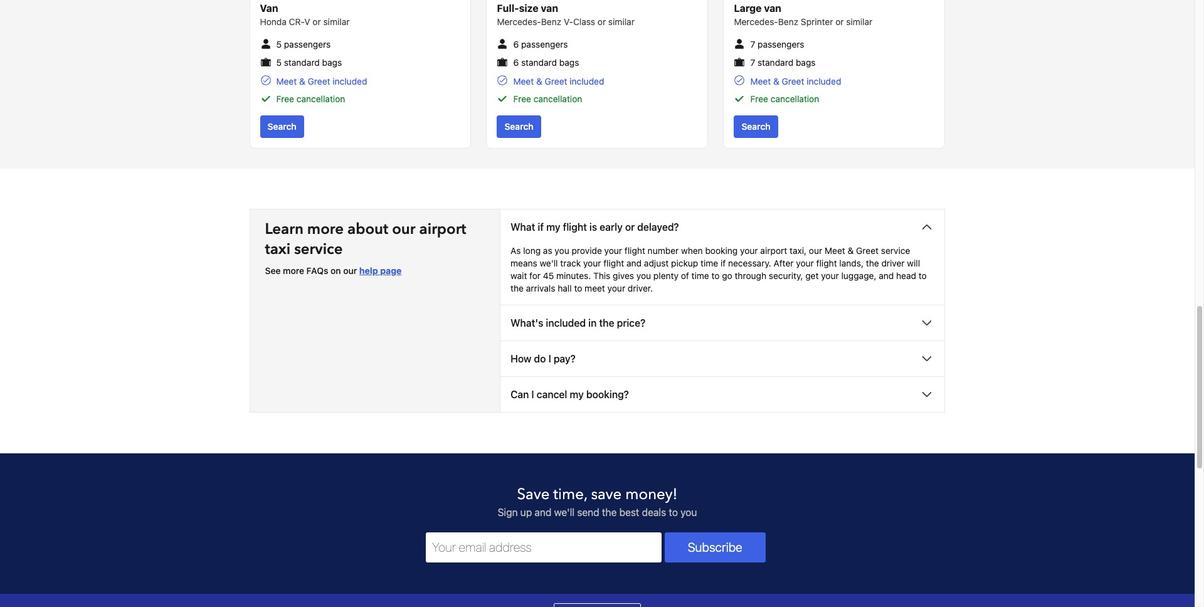 Task type: locate. For each thing, give the bounding box(es) containing it.
you up driver. at top right
[[637, 270, 651, 281]]

airport inside learn more about our airport taxi service see more faqs on our help page
[[419, 219, 466, 239]]

1 cancellation from the left
[[297, 93, 345, 104]]

& up lands,
[[848, 245, 854, 256]]

3 meet & greet included from the left
[[750, 76, 841, 86]]

greet down 5 standard bags
[[308, 76, 330, 86]]

plenty
[[654, 270, 679, 281]]

0 vertical spatial if
[[538, 221, 544, 233]]

1 vertical spatial if
[[721, 258, 726, 268]]

meet down 7 standard bags
[[750, 76, 771, 86]]

7 for 7 standard bags
[[750, 57, 755, 68]]

bags down the 5 passengers
[[322, 57, 342, 68]]

1 passengers from the left
[[284, 39, 331, 50]]

the
[[866, 258, 879, 268], [511, 283, 524, 293], [599, 317, 614, 329], [602, 507, 617, 518]]

0 horizontal spatial free
[[276, 93, 294, 104]]

0 horizontal spatial search button
[[260, 115, 304, 138]]

through
[[735, 270, 767, 281]]

& down 5 standard bags
[[299, 76, 305, 86]]

1 mercedes- from the left
[[497, 16, 541, 27]]

1 horizontal spatial similar
[[608, 16, 635, 27]]

honda
[[260, 16, 287, 27]]

do
[[534, 353, 546, 364]]

more right the see
[[283, 265, 304, 276]]

my
[[546, 221, 560, 233], [570, 389, 584, 400]]

2 5 from the top
[[276, 57, 282, 68]]

0 horizontal spatial search
[[268, 121, 296, 132]]

2 search button from the left
[[497, 115, 541, 138]]

2 van from the left
[[764, 3, 782, 14]]

or right sprinter
[[836, 16, 844, 27]]

sign
[[498, 507, 518, 518]]

delayed?
[[637, 221, 679, 233]]

search
[[268, 121, 296, 132], [505, 121, 534, 132], [742, 121, 771, 132]]

your up necessary.
[[740, 245, 758, 256]]

2 horizontal spatial our
[[809, 245, 823, 256]]

0 horizontal spatial service
[[294, 239, 343, 260]]

the right the in
[[599, 317, 614, 329]]

time down booking
[[701, 258, 718, 268]]

passengers up 6 standard bags
[[521, 39, 568, 50]]

0 vertical spatial i
[[549, 353, 551, 364]]

1 horizontal spatial more
[[307, 219, 344, 239]]

of
[[681, 270, 689, 281]]

1 6 from the top
[[513, 39, 519, 50]]

i
[[549, 353, 551, 364], [532, 389, 534, 400]]

meet for mercedes-
[[750, 76, 771, 86]]

you
[[555, 245, 569, 256], [637, 270, 651, 281], [681, 507, 697, 518]]

more
[[307, 219, 344, 239], [283, 265, 304, 276]]

0 vertical spatial 6
[[513, 39, 519, 50]]

3 standard from the left
[[758, 57, 794, 68]]

2 horizontal spatial search button
[[734, 115, 778, 138]]

meet & greet included down 5 standard bags
[[276, 76, 367, 86]]

free down 5 standard bags
[[276, 93, 294, 104]]

1 standard from the left
[[284, 57, 320, 68]]

free cancellation down 6 standard bags
[[513, 93, 582, 104]]

0 vertical spatial more
[[307, 219, 344, 239]]

mercedes- down size
[[497, 16, 541, 27]]

1 horizontal spatial meet & greet included
[[513, 76, 604, 86]]

meet for cr-
[[276, 76, 297, 86]]

1 5 from the top
[[276, 39, 282, 50]]

we'll inside as long as you provide your flight number when booking your airport taxi, our meet & greet service means we'll track your flight and adjust pickup time if necessary. after your flight lands, the driver will wait for 45 minutes. this gives you plenty of time to go through security, get your luggage, and head to the arrivals hall to meet your driver.
[[540, 258, 558, 268]]

1 vertical spatial airport
[[760, 245, 787, 256]]

our right the on
[[343, 265, 357, 276]]

van right large
[[764, 3, 782, 14]]

cancellation for cr-
[[297, 93, 345, 104]]

2 standard from the left
[[521, 57, 557, 68]]

i right do
[[549, 353, 551, 364]]

2 horizontal spatial you
[[681, 507, 697, 518]]

passengers up 5 standard bags
[[284, 39, 331, 50]]

or inside dropdown button
[[625, 221, 635, 233]]

van honda cr-v or similar
[[260, 3, 350, 27]]

1 free cancellation from the left
[[276, 93, 345, 104]]

cancellation down 5 standard bags
[[297, 93, 345, 104]]

greet for cr-
[[308, 76, 330, 86]]

benz left v-
[[541, 16, 562, 27]]

3 search button from the left
[[734, 115, 778, 138]]

meet & greet included down 7 standard bags
[[750, 76, 841, 86]]

or right v
[[313, 16, 321, 27]]

1 horizontal spatial benz
[[778, 16, 799, 27]]

free cancellation down 5 standard bags
[[276, 93, 345, 104]]

0 vertical spatial and
[[627, 258, 642, 268]]

2 horizontal spatial free cancellation
[[750, 93, 819, 104]]

mercedes-
[[497, 16, 541, 27], [734, 16, 778, 27]]

our right about
[[392, 219, 416, 239]]

0 horizontal spatial free cancellation
[[276, 93, 345, 104]]

similar inside full-size van mercedes-benz v-class or similar
[[608, 16, 635, 27]]

2 horizontal spatial cancellation
[[771, 93, 819, 104]]

& for mercedes-
[[773, 76, 780, 86]]

similar right v
[[323, 16, 350, 27]]

booking?
[[586, 389, 629, 400]]

cancellation for mercedes-
[[771, 93, 819, 104]]

service up faqs
[[294, 239, 343, 260]]

2 horizontal spatial bags
[[796, 57, 816, 68]]

& down 6 standard bags
[[536, 76, 542, 86]]

& for van
[[536, 76, 542, 86]]

gives
[[613, 270, 634, 281]]

about
[[347, 219, 388, 239]]

my up as
[[546, 221, 560, 233]]

pay?
[[554, 353, 576, 364]]

standard down the 5 passengers
[[284, 57, 320, 68]]

2 horizontal spatial free
[[750, 93, 768, 104]]

time right of
[[692, 270, 709, 281]]

2 cancellation from the left
[[534, 93, 582, 104]]

0 vertical spatial 5
[[276, 39, 282, 50]]

1 7 from the top
[[750, 39, 755, 50]]

to right deals
[[669, 507, 678, 518]]

your down gives
[[608, 283, 625, 293]]

bags for cr-
[[322, 57, 342, 68]]

1 horizontal spatial search button
[[497, 115, 541, 138]]

subscribe button
[[665, 532, 766, 562]]

included down 7 standard bags
[[807, 76, 841, 86]]

0 horizontal spatial you
[[555, 245, 569, 256]]

2 vertical spatial you
[[681, 507, 697, 518]]

bags down 6 passengers
[[559, 57, 579, 68]]

0 horizontal spatial van
[[541, 3, 558, 14]]

2 horizontal spatial and
[[879, 270, 894, 281]]

7
[[750, 39, 755, 50], [750, 57, 755, 68]]

or inside van honda cr-v or similar
[[313, 16, 321, 27]]

1 vertical spatial 6
[[513, 57, 519, 68]]

0 horizontal spatial bags
[[322, 57, 342, 68]]

2 bags from the left
[[559, 57, 579, 68]]

0 horizontal spatial cancellation
[[297, 93, 345, 104]]

1 vertical spatial more
[[283, 265, 304, 276]]

help page link
[[359, 265, 402, 276]]

free down 6 standard bags
[[513, 93, 531, 104]]

5 down honda
[[276, 39, 282, 50]]

meet down 6 standard bags
[[513, 76, 534, 86]]

1 horizontal spatial standard
[[521, 57, 557, 68]]

2 6 from the top
[[513, 57, 519, 68]]

your down "provide"
[[583, 258, 601, 268]]

3 passengers from the left
[[758, 39, 805, 50]]

1 horizontal spatial service
[[881, 245, 910, 256]]

search for cr-
[[268, 121, 296, 132]]

track
[[560, 258, 581, 268]]

1 horizontal spatial my
[[570, 389, 584, 400]]

2 free from the left
[[513, 93, 531, 104]]

1 horizontal spatial bags
[[559, 57, 579, 68]]

or inside full-size van mercedes-benz v-class or similar
[[598, 16, 606, 27]]

cancellation down 6 standard bags
[[534, 93, 582, 104]]

1 horizontal spatial if
[[721, 258, 726, 268]]

what if my flight is early or delayed? button
[[501, 209, 945, 244]]

standard down 7 passengers
[[758, 57, 794, 68]]

included down 6 standard bags
[[570, 76, 604, 86]]

similar
[[323, 16, 350, 27], [608, 16, 635, 27], [846, 16, 873, 27]]

save
[[517, 484, 550, 505]]

0 horizontal spatial and
[[535, 507, 552, 518]]

0 horizontal spatial standard
[[284, 57, 320, 68]]

1 van from the left
[[541, 3, 558, 14]]

3 bags from the left
[[796, 57, 816, 68]]

6 up 6 standard bags
[[513, 39, 519, 50]]

save time, save money! footer
[[0, 453, 1195, 607]]

1 horizontal spatial free
[[513, 93, 531, 104]]

1 meet & greet included from the left
[[276, 76, 367, 86]]

1 horizontal spatial cancellation
[[534, 93, 582, 104]]

free down 7 standard bags
[[750, 93, 768, 104]]

3 search from the left
[[742, 121, 771, 132]]

0 horizontal spatial if
[[538, 221, 544, 233]]

subscribe
[[688, 540, 743, 554]]

when
[[681, 245, 703, 256]]

is
[[590, 221, 597, 233]]

1 search from the left
[[268, 121, 296, 132]]

meet & greet included down 6 standard bags
[[513, 76, 604, 86]]

and right up
[[535, 507, 552, 518]]

we'll up 45
[[540, 258, 558, 268]]

you right deals
[[681, 507, 697, 518]]

1 horizontal spatial airport
[[760, 245, 787, 256]]

meet & greet included for mercedes-
[[750, 76, 841, 86]]

greet for mercedes-
[[782, 76, 804, 86]]

flight up gives
[[604, 258, 624, 268]]

2 passengers from the left
[[521, 39, 568, 50]]

1 search button from the left
[[260, 115, 304, 138]]

3 similar from the left
[[846, 16, 873, 27]]

2 mercedes- from the left
[[734, 16, 778, 27]]

arrivals
[[526, 283, 555, 293]]

meet & greet included
[[276, 76, 367, 86], [513, 76, 604, 86], [750, 76, 841, 86]]

the down wait
[[511, 283, 524, 293]]

greet up lands,
[[856, 245, 879, 256]]

free cancellation for mercedes-
[[750, 93, 819, 104]]

meet & greet included for cr-
[[276, 76, 367, 86]]

1 horizontal spatial our
[[392, 219, 416, 239]]

van inside full-size van mercedes-benz v-class or similar
[[541, 3, 558, 14]]

van right size
[[541, 3, 558, 14]]

0 vertical spatial airport
[[419, 219, 466, 239]]

7 up 7 standard bags
[[750, 39, 755, 50]]

service inside as long as you provide your flight number when booking your airport taxi, our meet & greet service means we'll track your flight and adjust pickup time if necessary. after your flight lands, the driver will wait for 45 minutes. this gives you plenty of time to go through security, get your luggage, and head to the arrivals hall to meet your driver.
[[881, 245, 910, 256]]

greet down 7 standard bags
[[782, 76, 804, 86]]

adjust
[[644, 258, 669, 268]]

standard
[[284, 57, 320, 68], [521, 57, 557, 68], [758, 57, 794, 68]]

included down 5 standard bags
[[333, 76, 367, 86]]

airport
[[419, 219, 466, 239], [760, 245, 787, 256]]

we'll down time,
[[554, 507, 575, 518]]

1 vertical spatial our
[[809, 245, 823, 256]]

1 horizontal spatial you
[[637, 270, 651, 281]]

service up driver
[[881, 245, 910, 256]]

free cancellation for van
[[513, 93, 582, 104]]

i right can
[[532, 389, 534, 400]]

greet
[[308, 76, 330, 86], [545, 76, 567, 86], [782, 76, 804, 86], [856, 245, 879, 256]]

1 horizontal spatial van
[[764, 3, 782, 14]]

our right taxi,
[[809, 245, 823, 256]]

our
[[392, 219, 416, 239], [809, 245, 823, 256], [343, 265, 357, 276]]

3 free from the left
[[750, 93, 768, 104]]

and inside save time, save money! sign up and we'll send the best deals to you
[[535, 507, 552, 518]]

passengers for mercedes-
[[758, 39, 805, 50]]

6 for 6 standard bags
[[513, 57, 519, 68]]

security,
[[769, 270, 803, 281]]

cancellation down 7 standard bags
[[771, 93, 819, 104]]

meet up lands,
[[825, 245, 845, 256]]

2 meet & greet included from the left
[[513, 76, 604, 86]]

van
[[541, 3, 558, 14], [764, 3, 782, 14]]

your down taxi,
[[796, 258, 814, 268]]

what's included in the price?
[[511, 317, 646, 329]]

flight left 'is' at top
[[563, 221, 587, 233]]

2 horizontal spatial similar
[[846, 16, 873, 27]]

if down booking
[[721, 258, 726, 268]]

standard for cr-
[[284, 57, 320, 68]]

greet down 6 standard bags
[[545, 76, 567, 86]]

1 free from the left
[[276, 93, 294, 104]]

2 similar from the left
[[608, 16, 635, 27]]

included
[[333, 76, 367, 86], [570, 76, 604, 86], [807, 76, 841, 86], [546, 317, 586, 329]]

1 bags from the left
[[322, 57, 342, 68]]

time
[[701, 258, 718, 268], [692, 270, 709, 281]]

standard for van
[[521, 57, 557, 68]]

0 vertical spatial we'll
[[540, 258, 558, 268]]

more right learn
[[307, 219, 344, 239]]

1 horizontal spatial passengers
[[521, 39, 568, 50]]

benz up 7 passengers
[[778, 16, 799, 27]]

your
[[604, 245, 622, 256], [740, 245, 758, 256], [583, 258, 601, 268], [796, 258, 814, 268], [821, 270, 839, 281], [608, 283, 625, 293]]

in
[[589, 317, 597, 329]]

and up gives
[[627, 258, 642, 268]]

1 horizontal spatial mercedes-
[[734, 16, 778, 27]]

0 vertical spatial my
[[546, 221, 560, 233]]

my right cancel
[[570, 389, 584, 400]]

0 horizontal spatial my
[[546, 221, 560, 233]]

5 down the 5 passengers
[[276, 57, 282, 68]]

search for mercedes-
[[742, 121, 771, 132]]

and down driver
[[879, 270, 894, 281]]

0 horizontal spatial passengers
[[284, 39, 331, 50]]

0 vertical spatial 7
[[750, 39, 755, 50]]

0 horizontal spatial similar
[[323, 16, 350, 27]]

meet
[[585, 283, 605, 293]]

greet for van
[[545, 76, 567, 86]]

my inside can i cancel my booking? dropdown button
[[570, 389, 584, 400]]

benz
[[541, 16, 562, 27], [778, 16, 799, 27]]

2 horizontal spatial meet & greet included
[[750, 76, 841, 86]]

we'll
[[540, 258, 558, 268], [554, 507, 575, 518]]

class
[[573, 16, 595, 27]]

the down save
[[602, 507, 617, 518]]

standard down 6 passengers
[[521, 57, 557, 68]]

full-
[[497, 3, 519, 14]]

1 vertical spatial my
[[570, 389, 584, 400]]

0 horizontal spatial meet & greet included
[[276, 76, 367, 86]]

6 down 6 passengers
[[513, 57, 519, 68]]

search button
[[260, 115, 304, 138], [497, 115, 541, 138], [734, 115, 778, 138]]

mercedes- down large
[[734, 16, 778, 27]]

v
[[304, 16, 310, 27]]

similar right sprinter
[[846, 16, 873, 27]]

cancellation
[[297, 93, 345, 104], [534, 93, 582, 104], [771, 93, 819, 104]]

you inside save time, save money! sign up and we'll send the best deals to you
[[681, 507, 697, 518]]

if inside dropdown button
[[538, 221, 544, 233]]

1 horizontal spatial i
[[549, 353, 551, 364]]

0 horizontal spatial our
[[343, 265, 357, 276]]

2 7 from the top
[[750, 57, 755, 68]]

or right the early at the top of the page
[[625, 221, 635, 233]]

1 horizontal spatial free cancellation
[[513, 93, 582, 104]]

included left the in
[[546, 317, 586, 329]]

7 down 7 passengers
[[750, 57, 755, 68]]

your right get
[[821, 270, 839, 281]]

1 vertical spatial i
[[532, 389, 534, 400]]

1 vertical spatial we'll
[[554, 507, 575, 518]]

if right what
[[538, 221, 544, 233]]

3 cancellation from the left
[[771, 93, 819, 104]]

bags down 7 passengers
[[796, 57, 816, 68]]

hall
[[558, 283, 572, 293]]

to left go
[[712, 270, 720, 281]]

free cancellation
[[276, 93, 345, 104], [513, 93, 582, 104], [750, 93, 819, 104]]

pickup
[[671, 258, 698, 268]]

3 free cancellation from the left
[[750, 93, 819, 104]]

free cancellation down 7 standard bags
[[750, 93, 819, 104]]

2 horizontal spatial standard
[[758, 57, 794, 68]]

flight
[[563, 221, 587, 233], [625, 245, 645, 256], [604, 258, 624, 268], [816, 258, 837, 268]]

included for mercedes-
[[807, 76, 841, 86]]

2 horizontal spatial passengers
[[758, 39, 805, 50]]

2 search from the left
[[505, 121, 534, 132]]

passengers for van
[[521, 39, 568, 50]]

free
[[276, 93, 294, 104], [513, 93, 531, 104], [750, 93, 768, 104]]

similar inside large van mercedes-benz sprinter or similar
[[846, 16, 873, 27]]

2 benz from the left
[[778, 16, 799, 27]]

how do i pay? button
[[501, 341, 945, 376]]

similar right 'class'
[[608, 16, 635, 27]]

1 vertical spatial 7
[[750, 57, 755, 68]]

1 vertical spatial 5
[[276, 57, 282, 68]]

or right 'class'
[[598, 16, 606, 27]]

benz inside large van mercedes-benz sprinter or similar
[[778, 16, 799, 27]]

you right as
[[555, 245, 569, 256]]

2 horizontal spatial search
[[742, 121, 771, 132]]

1 benz from the left
[[541, 16, 562, 27]]

0 horizontal spatial airport
[[419, 219, 466, 239]]

meet down 5 standard bags
[[276, 76, 297, 86]]

and
[[627, 258, 642, 268], [879, 270, 894, 281], [535, 507, 552, 518]]

2 free cancellation from the left
[[513, 93, 582, 104]]

long
[[523, 245, 541, 256]]

bags
[[322, 57, 342, 68], [559, 57, 579, 68], [796, 57, 816, 68]]

0 horizontal spatial benz
[[541, 16, 562, 27]]

passengers up 7 standard bags
[[758, 39, 805, 50]]

0 horizontal spatial mercedes-
[[497, 16, 541, 27]]

1 horizontal spatial search
[[505, 121, 534, 132]]

sprinter
[[801, 16, 833, 27]]

& down 7 standard bags
[[773, 76, 780, 86]]

2 vertical spatial and
[[535, 507, 552, 518]]

Your email address email field
[[426, 532, 661, 562]]

1 similar from the left
[[323, 16, 350, 27]]



Task type: describe. For each thing, give the bounding box(es) containing it.
deals
[[642, 507, 666, 518]]

van inside large van mercedes-benz sprinter or similar
[[764, 3, 782, 14]]

6 standard bags
[[513, 57, 579, 68]]

similar inside van honda cr-v or similar
[[323, 16, 350, 27]]

number
[[648, 245, 679, 256]]

wait
[[511, 270, 527, 281]]

free for van
[[513, 93, 531, 104]]

get
[[806, 270, 819, 281]]

save
[[591, 484, 622, 505]]

the up luggage,
[[866, 258, 879, 268]]

save time, save money! sign up and we'll send the best deals to you
[[498, 484, 697, 518]]

7 passengers
[[750, 39, 805, 50]]

help
[[359, 265, 378, 276]]

5 for 5 standard bags
[[276, 57, 282, 68]]

6 passengers
[[513, 39, 568, 50]]

how do i pay?
[[511, 353, 576, 364]]

luggage,
[[841, 270, 877, 281]]

see
[[265, 265, 281, 276]]

how
[[511, 353, 532, 364]]

flight inside dropdown button
[[563, 221, 587, 233]]

5 for 5 passengers
[[276, 39, 282, 50]]

lands,
[[840, 258, 864, 268]]

7 standard bags
[[750, 57, 816, 68]]

size
[[519, 3, 539, 14]]

price?
[[617, 317, 646, 329]]

free cancellation for cr-
[[276, 93, 345, 104]]

go
[[722, 270, 732, 281]]

means
[[511, 258, 537, 268]]

minutes.
[[556, 270, 591, 281]]

included for cr-
[[333, 76, 367, 86]]

cancellation for van
[[534, 93, 582, 104]]

greet inside as long as you provide your flight number when booking your airport taxi, our meet & greet service means we'll track your flight and adjust pickup time if necessary. after your flight lands, the driver will wait for 45 minutes. this gives you plenty of time to go through security, get your luggage, and head to the arrivals hall to meet your driver.
[[856, 245, 879, 256]]

cancel
[[537, 389, 567, 400]]

time,
[[553, 484, 587, 505]]

the inside save time, save money! sign up and we'll send the best deals to you
[[602, 507, 617, 518]]

standard for mercedes-
[[758, 57, 794, 68]]

& for cr-
[[299, 76, 305, 86]]

search for van
[[505, 121, 534, 132]]

airport inside as long as you provide your flight number when booking your airport taxi, our meet & greet service means we'll track your flight and adjust pickup time if necessary. after your flight lands, the driver will wait for 45 minutes. this gives you plenty of time to go through security, get your luggage, and head to the arrivals hall to meet your driver.
[[760, 245, 787, 256]]

large
[[734, 3, 762, 14]]

flight up adjust
[[625, 245, 645, 256]]

search button for cr-
[[260, 115, 304, 138]]

to inside save time, save money! sign up and we'll send the best deals to you
[[669, 507, 678, 518]]

early
[[600, 221, 623, 233]]

5 passengers
[[276, 39, 331, 50]]

1 horizontal spatial and
[[627, 258, 642, 268]]

& inside as long as you provide your flight number when booking your airport taxi, our meet & greet service means we'll track your flight and adjust pickup time if necessary. after your flight lands, the driver will wait for 45 minutes. this gives you plenty of time to go through security, get your luggage, and head to the arrivals hall to meet your driver.
[[848, 245, 854, 256]]

cr-
[[289, 16, 304, 27]]

1 vertical spatial time
[[692, 270, 709, 281]]

what if my flight is early or delayed? element
[[501, 244, 945, 305]]

can i cancel my booking? button
[[501, 377, 945, 412]]

2 vertical spatial our
[[343, 265, 357, 276]]

1 vertical spatial and
[[879, 270, 894, 281]]

for
[[530, 270, 541, 281]]

as
[[543, 245, 552, 256]]

included inside what's included in the price? dropdown button
[[546, 317, 586, 329]]

bags for van
[[559, 57, 579, 68]]

learn more about our airport taxi service see more faqs on our help page
[[265, 219, 466, 276]]

driver.
[[628, 283, 653, 293]]

0 vertical spatial our
[[392, 219, 416, 239]]

necessary.
[[728, 258, 771, 268]]

5 standard bags
[[276, 57, 342, 68]]

search button for van
[[497, 115, 541, 138]]

my inside what if my flight is early or delayed? dropdown button
[[546, 221, 560, 233]]

1 vertical spatial you
[[637, 270, 651, 281]]

will
[[907, 258, 920, 268]]

provide
[[572, 245, 602, 256]]

on
[[331, 265, 341, 276]]

what's included in the price? button
[[501, 305, 945, 340]]

bags for mercedes-
[[796, 57, 816, 68]]

0 vertical spatial you
[[555, 245, 569, 256]]

this
[[593, 270, 611, 281]]

what if my flight is early or delayed?
[[511, 221, 679, 233]]

large van mercedes-benz sprinter or similar
[[734, 3, 873, 27]]

or inside large van mercedes-benz sprinter or similar
[[836, 16, 844, 27]]

0 vertical spatial time
[[701, 258, 718, 268]]

taxi,
[[790, 245, 807, 256]]

what
[[511, 221, 535, 233]]

meet for van
[[513, 76, 534, 86]]

to down "will"
[[919, 270, 927, 281]]

0 horizontal spatial more
[[283, 265, 304, 276]]

benz inside full-size van mercedes-benz v-class or similar
[[541, 16, 562, 27]]

can
[[511, 389, 529, 400]]

faqs
[[307, 265, 328, 276]]

free for cr-
[[276, 93, 294, 104]]

passengers for cr-
[[284, 39, 331, 50]]

included for van
[[570, 76, 604, 86]]

the inside what's included in the price? dropdown button
[[599, 317, 614, 329]]

45
[[543, 270, 554, 281]]

7 for 7 passengers
[[750, 39, 755, 50]]

mercedes- inside large van mercedes-benz sprinter or similar
[[734, 16, 778, 27]]

booking
[[705, 245, 738, 256]]

head
[[896, 270, 916, 281]]

full-size van mercedes-benz v-class or similar
[[497, 3, 635, 27]]

meet & greet included for van
[[513, 76, 604, 86]]

our inside as long as you provide your flight number when booking your airport taxi, our meet & greet service means we'll track your flight and adjust pickup time if necessary. after your flight lands, the driver will wait for 45 minutes. this gives you plenty of time to go through security, get your luggage, and head to the arrivals hall to meet your driver.
[[809, 245, 823, 256]]

send
[[577, 507, 600, 518]]

if inside as long as you provide your flight number when booking your airport taxi, our meet & greet service means we'll track your flight and adjust pickup time if necessary. after your flight lands, the driver will wait for 45 minutes. this gives you plenty of time to go through security, get your luggage, and head to the arrivals hall to meet your driver.
[[721, 258, 726, 268]]

v-
[[564, 16, 573, 27]]

best
[[619, 507, 639, 518]]

driver
[[882, 258, 905, 268]]

to down minutes.
[[574, 283, 582, 293]]

your down the early at the top of the page
[[604, 245, 622, 256]]

after
[[774, 258, 794, 268]]

van
[[260, 3, 278, 14]]

page
[[380, 265, 402, 276]]

as
[[511, 245, 521, 256]]

6 for 6 passengers
[[513, 39, 519, 50]]

0 horizontal spatial i
[[532, 389, 534, 400]]

learn
[[265, 219, 304, 239]]

free for mercedes-
[[750, 93, 768, 104]]

service inside learn more about our airport taxi service see more faqs on our help page
[[294, 239, 343, 260]]

up
[[520, 507, 532, 518]]

what's
[[511, 317, 543, 329]]

money!
[[626, 484, 678, 505]]

meet inside as long as you provide your flight number when booking your airport taxi, our meet & greet service means we'll track your flight and adjust pickup time if necessary. after your flight lands, the driver will wait for 45 minutes. this gives you plenty of time to go through security, get your luggage, and head to the arrivals hall to meet your driver.
[[825, 245, 845, 256]]

flight up get
[[816, 258, 837, 268]]

can i cancel my booking?
[[511, 389, 629, 400]]

we'll inside save time, save money! sign up and we'll send the best deals to you
[[554, 507, 575, 518]]

search button for mercedes-
[[734, 115, 778, 138]]

taxi
[[265, 239, 291, 260]]

mercedes- inside full-size van mercedes-benz v-class or similar
[[497, 16, 541, 27]]

as long as you provide your flight number when booking your airport taxi, our meet & greet service means we'll track your flight and adjust pickup time if necessary. after your flight lands, the driver will wait for 45 minutes. this gives you plenty of time to go through security, get your luggage, and head to the arrivals hall to meet your driver.
[[511, 245, 927, 293]]



Task type: vqa. For each thing, say whether or not it's contained in the screenshot.
number on the right of page
yes



